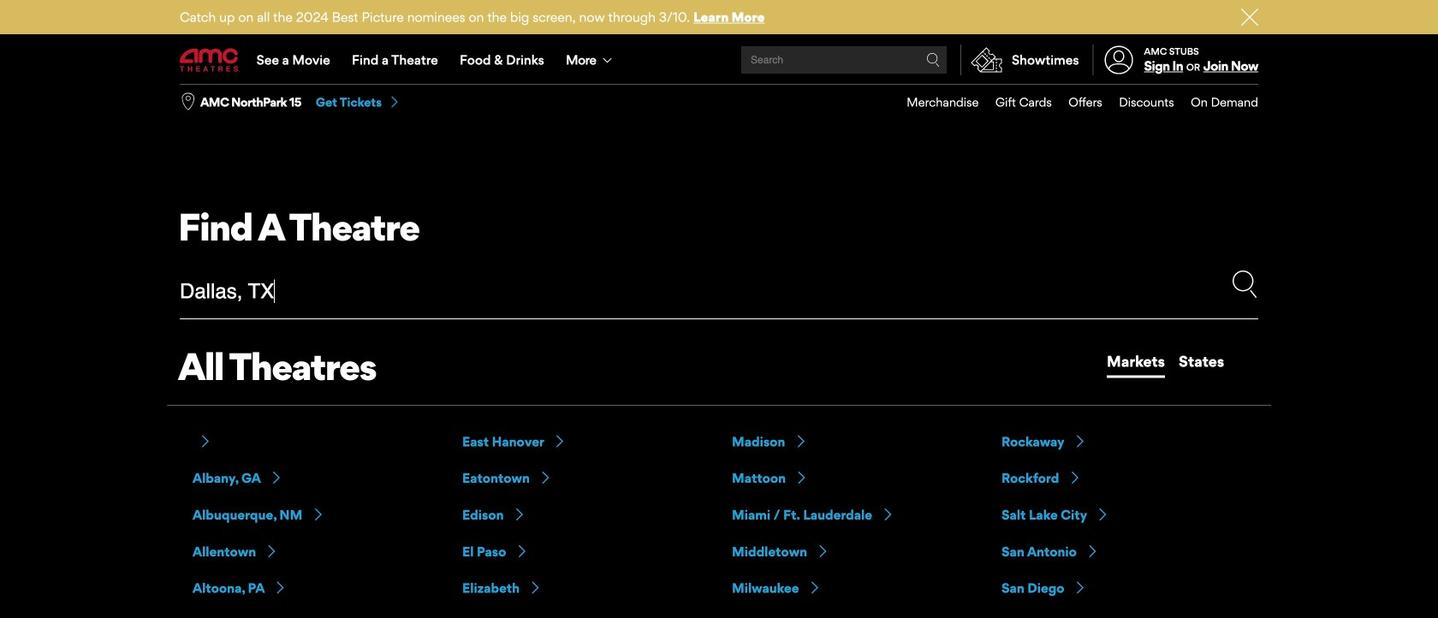 Task type: describe. For each thing, give the bounding box(es) containing it.
user profile image
[[1095, 46, 1144, 74]]

cookie consent banner dialog
[[0, 572, 1439, 618]]

2 menu item from the left
[[979, 85, 1052, 120]]

Search by City, Zip or Theatre text field
[[180, 270, 1158, 312]]

submit search icon image
[[927, 53, 940, 67]]

theatre navigation navigation
[[167, 345, 1272, 618]]



Task type: vqa. For each thing, say whether or not it's contained in the screenshot.
movie poster for Kung Fu Panda 4 image
no



Task type: locate. For each thing, give the bounding box(es) containing it.
menu
[[180, 36, 1259, 84], [890, 85, 1259, 120]]

submit search image
[[1232, 270, 1259, 298]]

sign in or join amc stubs element
[[1093, 36, 1259, 84]]

4 menu item from the left
[[1103, 85, 1175, 120]]

search the AMC website text field
[[749, 54, 927, 66]]

showtimes image
[[962, 45, 1012, 75]]

3 menu item from the left
[[1052, 85, 1103, 120]]

menu item
[[890, 85, 979, 120], [979, 85, 1052, 120], [1052, 85, 1103, 120], [1103, 85, 1175, 120], [1175, 85, 1259, 120]]

1 vertical spatial menu
[[890, 85, 1259, 120]]

0 vertical spatial menu
[[180, 36, 1259, 84]]

5 menu item from the left
[[1175, 85, 1259, 120]]

1 menu item from the left
[[890, 85, 979, 120]]

amc logo image
[[180, 48, 240, 72], [180, 48, 240, 72]]



